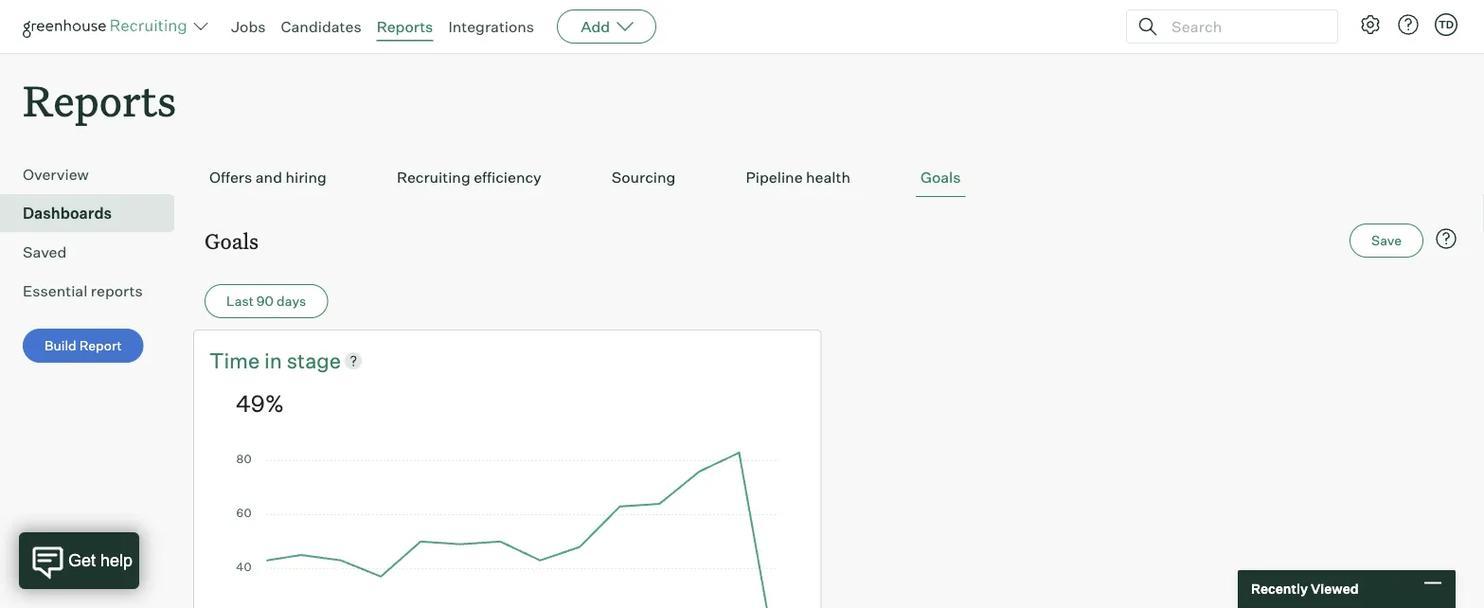 Task type: vqa. For each thing, say whether or not it's contained in the screenshot.
Collect Feedback
no



Task type: locate. For each thing, give the bounding box(es) containing it.
time
[[209, 347, 260, 373]]

goals button
[[916, 158, 966, 197]]

time in
[[209, 347, 287, 373]]

last 90 days
[[226, 293, 306, 309]]

reports
[[91, 281, 143, 300]]

stage
[[287, 347, 341, 373]]

recruiting efficiency
[[397, 168, 542, 187]]

dashboards
[[23, 204, 112, 223]]

last 90 days button
[[205, 284, 328, 318]]

recruiting efficiency button
[[392, 158, 546, 197]]

1 vertical spatial reports
[[23, 72, 176, 128]]

build report
[[45, 337, 122, 354]]

offers and hiring
[[209, 168, 327, 187]]

and
[[255, 168, 282, 187]]

days
[[277, 293, 306, 309]]

reports
[[377, 17, 433, 36], [23, 72, 176, 128]]

stage link
[[287, 346, 341, 375]]

last
[[226, 293, 254, 309]]

reports right candidates
[[377, 17, 433, 36]]

0 vertical spatial reports
[[377, 17, 433, 36]]

xychart image
[[236, 447, 779, 608]]

0 vertical spatial goals
[[921, 168, 961, 187]]

essential reports
[[23, 281, 143, 300]]

time link
[[209, 346, 264, 375]]

1 horizontal spatial goals
[[921, 168, 961, 187]]

candidates link
[[281, 17, 361, 36]]

greenhouse recruiting image
[[23, 15, 193, 38]]

goals
[[921, 168, 961, 187], [205, 227, 259, 254]]

candidates
[[281, 17, 361, 36]]

save
[[1371, 232, 1402, 249]]

overview
[[23, 165, 89, 184]]

0 horizontal spatial goals
[[205, 227, 259, 254]]

reports down greenhouse recruiting image
[[23, 72, 176, 128]]

1 vertical spatial goals
[[205, 227, 259, 254]]

sourcing
[[612, 168, 676, 187]]

faq image
[[1435, 227, 1458, 250]]

tab list
[[205, 158, 1461, 197]]

essential reports link
[[23, 280, 167, 302]]

integrations link
[[448, 17, 534, 36]]

recently
[[1251, 581, 1308, 597]]

configure image
[[1359, 13, 1382, 36]]

reports link
[[377, 17, 433, 36]]

49%
[[236, 389, 284, 417]]



Task type: describe. For each thing, give the bounding box(es) containing it.
overview link
[[23, 163, 167, 186]]

add
[[581, 17, 610, 36]]

90
[[257, 293, 274, 309]]

build
[[45, 337, 76, 354]]

1 horizontal spatial reports
[[377, 17, 433, 36]]

td
[[1438, 18, 1454, 31]]

recruiting
[[397, 168, 470, 187]]

saved
[[23, 243, 67, 262]]

essential
[[23, 281, 87, 300]]

in
[[264, 347, 282, 373]]

offers and hiring button
[[205, 158, 331, 197]]

sourcing button
[[607, 158, 680, 197]]

recently viewed
[[1251, 581, 1359, 597]]

viewed
[[1311, 581, 1359, 597]]

td button
[[1431, 9, 1461, 40]]

add button
[[557, 9, 656, 44]]

jobs
[[231, 17, 266, 36]]

tab list containing offers and hiring
[[205, 158, 1461, 197]]

goals inside the goals button
[[921, 168, 961, 187]]

build report button
[[23, 329, 144, 363]]

dashboards link
[[23, 202, 167, 225]]

health
[[806, 168, 850, 187]]

pipeline health
[[746, 168, 850, 187]]

save button
[[1350, 224, 1423, 258]]

offers
[[209, 168, 252, 187]]

integrations
[[448, 17, 534, 36]]

td button
[[1435, 13, 1458, 36]]

efficiency
[[474, 168, 542, 187]]

jobs link
[[231, 17, 266, 36]]

saved link
[[23, 241, 167, 263]]

Search text field
[[1167, 13, 1320, 40]]

in link
[[264, 346, 287, 375]]

hiring
[[285, 168, 327, 187]]

0 horizontal spatial reports
[[23, 72, 176, 128]]

report
[[79, 337, 122, 354]]

pipeline
[[746, 168, 803, 187]]

pipeline health button
[[741, 158, 855, 197]]



